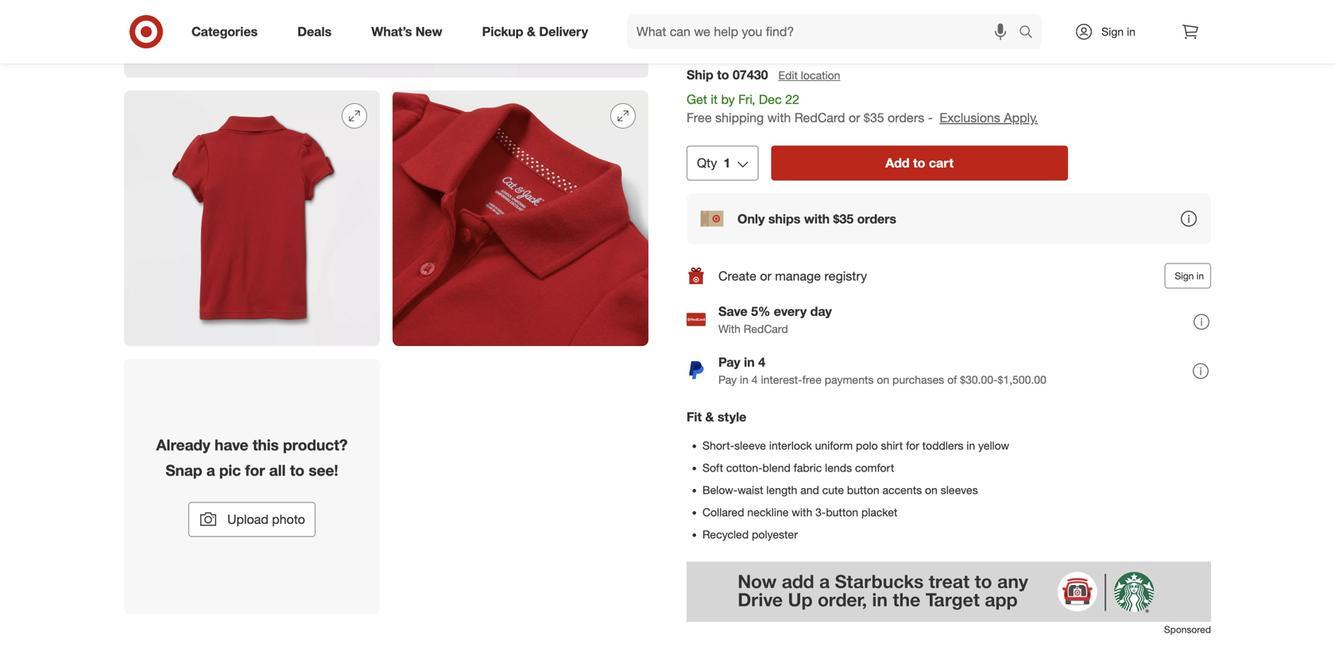 Task type: vqa. For each thing, say whether or not it's contained in the screenshot.
THE $35 to the right
yes



Task type: locate. For each thing, give the bounding box(es) containing it.
0 horizontal spatial for
[[245, 462, 265, 480]]

0 vertical spatial $35
[[864, 110, 884, 125]]

4 up interest-
[[758, 355, 765, 370]]

22 left sign in link at the top of page
[[1030, 29, 1040, 40]]

$35
[[864, 110, 884, 125], [833, 211, 854, 227]]

with inside only ships with $35 orders button
[[804, 211, 830, 227]]

orders
[[888, 110, 924, 125], [857, 211, 896, 227]]

1 horizontal spatial dec
[[1010, 29, 1027, 40]]

1 vertical spatial on
[[925, 484, 938, 498]]

short-sleeve interlock uniform polo shirt for toddlers in yellow
[[703, 439, 1009, 453]]

0 vertical spatial for
[[906, 439, 919, 453]]

1 horizontal spatial &
[[705, 410, 714, 425]]

4 left interest-
[[752, 373, 758, 387]]

with right shipping
[[767, 110, 791, 125]]

1 vertical spatial with
[[804, 211, 830, 227]]

22 inside "get it by fri, dec 22 free shipping with redcard or $35 orders - exclusions apply."
[[785, 92, 800, 107]]

fit & style
[[687, 410, 747, 425]]

shirt
[[881, 439, 903, 453]]

2 horizontal spatial to
[[913, 156, 925, 171]]

1 vertical spatial orders
[[857, 211, 896, 227]]

button
[[847, 484, 880, 498], [826, 506, 858, 520]]

-
[[928, 110, 933, 125]]

waist
[[738, 484, 763, 498]]

soft
[[703, 462, 723, 475]]

1 horizontal spatial it
[[974, 29, 979, 40]]

pickup right new
[[482, 24, 523, 39]]

fri, down shipping
[[994, 29, 1007, 40]]

0 horizontal spatial get
[[687, 92, 707, 107]]

in inside button
[[1197, 270, 1204, 282]]

$35 up registry
[[833, 211, 854, 227]]

1 horizontal spatial fri,
[[994, 29, 1007, 40]]

what's
[[371, 24, 412, 39]]

0 horizontal spatial it
[[711, 92, 718, 107]]

1 vertical spatial button
[[826, 506, 858, 520]]

exclusions
[[940, 110, 1000, 125]]

2 vertical spatial with
[[792, 506, 812, 520]]

product?
[[283, 437, 348, 455]]

1 horizontal spatial or
[[849, 110, 860, 125]]

redcard inside "get it by fri, dec 22 free shipping with redcard or $35 orders - exclusions apply."
[[795, 110, 845, 125]]

toddler girls' short sleeve interlock uniform polo shirt - cat & jack™, 3 of 4 image
[[393, 91, 649, 347]]

&
[[527, 24, 536, 39], [705, 410, 714, 425]]

0 vertical spatial pay
[[718, 355, 741, 370]]

1 vertical spatial sign in
[[1175, 270, 1204, 282]]

3-
[[816, 506, 826, 520]]

1 vertical spatial by
[[721, 92, 735, 107]]

0 vertical spatial to
[[717, 67, 729, 83]]

0 horizontal spatial delivery
[[539, 24, 588, 39]]

0 vertical spatial get
[[956, 29, 971, 40]]

0 horizontal spatial to
[[290, 462, 304, 480]]

search
[[1012, 25, 1050, 41]]

cotton-
[[726, 462, 763, 475]]

blend
[[763, 462, 791, 475]]

search button
[[1012, 14, 1050, 52]]

to right "all"
[[290, 462, 304, 480]]

$35 left -
[[864, 110, 884, 125]]

with
[[767, 110, 791, 125], [804, 211, 830, 227], [792, 506, 812, 520]]

1 horizontal spatial by
[[981, 29, 992, 40]]

sign
[[1102, 25, 1124, 39], [1175, 270, 1194, 282]]

pickup inside pickup not available
[[698, 11, 739, 27]]

get down shipping
[[956, 29, 971, 40]]

1 vertical spatial get
[[687, 92, 707, 107]]

sign in
[[1102, 25, 1136, 39], [1175, 270, 1204, 282]]

0 horizontal spatial &
[[527, 24, 536, 39]]

yellow
[[978, 439, 1009, 453]]

1 horizontal spatial to
[[717, 67, 729, 83]]

& inside "pickup & delivery" link
[[527, 24, 536, 39]]

or inside "get it by fri, dec 22 free shipping with redcard or $35 orders - exclusions apply."
[[849, 110, 860, 125]]

delivery
[[827, 11, 876, 27], [539, 24, 588, 39]]

0 vertical spatial orders
[[888, 110, 924, 125]]

$35 inside "get it by fri, dec 22 free shipping with redcard or $35 orders - exclusions apply."
[[864, 110, 884, 125]]

1 vertical spatial dec
[[759, 92, 782, 107]]

sign in button
[[1165, 264, 1211, 289]]

dec inside shipping get it by fri, dec 22
[[1010, 29, 1027, 40]]

1 vertical spatial or
[[760, 268, 772, 284]]

0 horizontal spatial 22
[[785, 92, 800, 107]]

exclusions apply. button
[[940, 109, 1038, 127]]

categories
[[192, 24, 258, 39]]

pay down with
[[718, 355, 741, 370]]

below-waist length and cute button accents on sleeves
[[703, 484, 978, 498]]

0 vertical spatial by
[[981, 29, 992, 40]]

available
[[716, 29, 753, 41]]

save 5% every day with redcard
[[718, 304, 832, 336]]

on right payments
[[877, 373, 889, 387]]

cute
[[822, 484, 844, 498]]

delivery inside delivery button
[[827, 11, 876, 27]]

deals link
[[284, 14, 351, 49]]

22 down edit on the top right
[[785, 92, 800, 107]]

0 horizontal spatial pickup
[[482, 24, 523, 39]]

0 horizontal spatial by
[[721, 92, 735, 107]]

0 vertical spatial with
[[767, 110, 791, 125]]

fri, up shipping
[[738, 92, 755, 107]]

qty
[[697, 156, 717, 171]]

placket
[[862, 506, 898, 520]]

registry
[[825, 268, 867, 284]]

pickup
[[698, 11, 739, 27], [482, 24, 523, 39]]

redcard
[[795, 110, 845, 125], [744, 322, 788, 336]]

redcard down 5%
[[744, 322, 788, 336]]

0 horizontal spatial or
[[760, 268, 772, 284]]

1 horizontal spatial redcard
[[795, 110, 845, 125]]

0 vertical spatial button
[[847, 484, 880, 498]]

to right add
[[913, 156, 925, 171]]

get
[[956, 29, 971, 40], [687, 92, 707, 107]]

pay up style
[[718, 373, 737, 387]]

interest-
[[761, 373, 802, 387]]

with right ships
[[804, 211, 830, 227]]

2 vertical spatial to
[[290, 462, 304, 480]]

1 horizontal spatial sign in
[[1175, 270, 1204, 282]]

on left the "sleeves"
[[925, 484, 938, 498]]

0 vertical spatial or
[[849, 110, 860, 125]]

by down shipping
[[981, 29, 992, 40]]

1 horizontal spatial $35
[[864, 110, 884, 125]]

ship to 07430
[[687, 67, 768, 83]]

deals
[[297, 24, 332, 39]]

1 vertical spatial sign
[[1175, 270, 1194, 282]]

orders left -
[[888, 110, 924, 125]]

1 vertical spatial fri,
[[738, 92, 755, 107]]

1 horizontal spatial get
[[956, 29, 971, 40]]

orders inside "get it by fri, dec 22 free shipping with redcard or $35 orders - exclusions apply."
[[888, 110, 924, 125]]

edit location button
[[778, 67, 841, 84]]

1 vertical spatial for
[[245, 462, 265, 480]]

polo
[[856, 439, 878, 453]]

get up free
[[687, 92, 707, 107]]

0 vertical spatial sign
[[1102, 25, 1124, 39]]

delivery button
[[816, 0, 939, 53]]

1 vertical spatial $35
[[833, 211, 854, 227]]

0 vertical spatial it
[[974, 29, 979, 40]]

1 vertical spatial 4
[[752, 373, 758, 387]]

0 vertical spatial fri,
[[994, 29, 1007, 40]]

1 horizontal spatial 22
[[1030, 29, 1040, 40]]

0 horizontal spatial sign in
[[1102, 25, 1136, 39]]

pickup up not
[[698, 11, 739, 27]]

1 horizontal spatial for
[[906, 439, 919, 453]]

0 horizontal spatial dec
[[759, 92, 782, 107]]

1 vertical spatial it
[[711, 92, 718, 107]]

only
[[738, 211, 765, 227]]

0 horizontal spatial 4
[[752, 373, 758, 387]]

1 horizontal spatial on
[[925, 484, 938, 498]]

0 vertical spatial 4
[[758, 355, 765, 370]]

1 vertical spatial pay
[[718, 373, 737, 387]]

to inside button
[[913, 156, 925, 171]]

1 vertical spatial &
[[705, 410, 714, 425]]

0 vertical spatial dec
[[1010, 29, 1027, 40]]

button down below-waist length and cute button accents on sleeves
[[826, 506, 858, 520]]

location
[[801, 68, 840, 82]]

0 horizontal spatial fri,
[[738, 92, 755, 107]]

recycled polyester
[[703, 528, 798, 542]]

0 vertical spatial 22
[[1030, 29, 1040, 40]]

with for neckline
[[792, 506, 812, 520]]

1 horizontal spatial delivery
[[827, 11, 876, 27]]

with left 3-
[[792, 506, 812, 520]]

sign in link
[[1061, 14, 1160, 49]]

0 horizontal spatial $35
[[833, 211, 854, 227]]

0 vertical spatial redcard
[[795, 110, 845, 125]]

0 vertical spatial on
[[877, 373, 889, 387]]

short-
[[703, 439, 734, 453]]

this
[[253, 437, 279, 455]]

1 horizontal spatial sign
[[1175, 270, 1194, 282]]

sleeves
[[941, 484, 978, 498]]

0 vertical spatial &
[[527, 24, 536, 39]]

to right ship
[[717, 67, 729, 83]]

with inside "get it by fri, dec 22 free shipping with redcard or $35 orders - exclusions apply."
[[767, 110, 791, 125]]

pay
[[718, 355, 741, 370], [718, 373, 737, 387]]

get inside shipping get it by fri, dec 22
[[956, 29, 971, 40]]

toddler girls' short sleeve interlock uniform polo shirt - cat & jack™, 1 of 4 image
[[124, 0, 649, 78]]

for
[[906, 439, 919, 453], [245, 462, 265, 480]]

uniform
[[815, 439, 853, 453]]

5%
[[751, 304, 770, 319]]

& for fit
[[705, 410, 714, 425]]

cart
[[929, 156, 954, 171]]

1 vertical spatial redcard
[[744, 322, 788, 336]]

1 pay from the top
[[718, 355, 741, 370]]

07430
[[733, 67, 768, 83]]

redcard down location
[[795, 110, 845, 125]]

0 horizontal spatial redcard
[[744, 322, 788, 336]]

1 horizontal spatial pickup
[[698, 11, 739, 27]]

by inside shipping get it by fri, dec 22
[[981, 29, 992, 40]]

1 vertical spatial 22
[[785, 92, 800, 107]]

sign in inside button
[[1175, 270, 1204, 282]]

by
[[981, 29, 992, 40], [721, 92, 735, 107]]

add to cart button
[[771, 146, 1068, 181]]

it up free
[[711, 92, 718, 107]]

on
[[877, 373, 889, 387], [925, 484, 938, 498]]

for left "all"
[[245, 462, 265, 480]]

upload photo button
[[188, 503, 316, 538]]

orders down add
[[857, 211, 896, 227]]

qty 1
[[697, 156, 731, 171]]

for right shirt
[[906, 439, 919, 453]]

upload photo
[[227, 512, 305, 528]]

4
[[758, 355, 765, 370], [752, 373, 758, 387]]

length
[[766, 484, 797, 498]]

it down shipping
[[974, 29, 979, 40]]

$35 inside button
[[833, 211, 854, 227]]

ships
[[768, 211, 801, 227]]

1 vertical spatial to
[[913, 156, 925, 171]]

toddler girls' short sleeve interlock uniform polo shirt - cat & jack™, 2 of 4 image
[[124, 91, 380, 347]]

0 horizontal spatial on
[[877, 373, 889, 387]]

by up shipping
[[721, 92, 735, 107]]

add
[[886, 156, 910, 171]]

button down comfort
[[847, 484, 880, 498]]



Task type: describe. For each thing, give the bounding box(es) containing it.
pickup & delivery
[[482, 24, 588, 39]]

day
[[810, 304, 832, 319]]

only ships with $35 orders button
[[687, 194, 1211, 245]]

polyester
[[752, 528, 798, 542]]

fabric
[[794, 462, 822, 475]]

what's new
[[371, 24, 442, 39]]

sponsored
[[1164, 624, 1211, 636]]

purchases
[[893, 373, 944, 387]]

below-
[[703, 484, 738, 498]]

with
[[718, 322, 741, 336]]

apply.
[[1004, 110, 1038, 125]]

pickup for not
[[698, 11, 739, 27]]

payments
[[825, 373, 874, 387]]

1 horizontal spatial 4
[[758, 355, 765, 370]]

add to cart
[[886, 156, 954, 171]]

snap
[[166, 462, 202, 480]]

sleeve
[[734, 439, 766, 453]]

2 pay from the top
[[718, 373, 737, 387]]

free
[[687, 110, 712, 125]]

categories link
[[178, 14, 278, 49]]

a
[[206, 462, 215, 480]]

dec inside "get it by fri, dec 22 free shipping with redcard or $35 orders - exclusions apply."
[[759, 92, 782, 107]]

pickup not available
[[698, 11, 753, 41]]

collared
[[703, 506, 744, 520]]

by inside "get it by fri, dec 22 free shipping with redcard or $35 orders - exclusions apply."
[[721, 92, 735, 107]]

accents
[[883, 484, 922, 498]]

fri, inside shipping get it by fri, dec 22
[[994, 29, 1007, 40]]

pickup for &
[[482, 24, 523, 39]]

for inside already have this product? snap a pic for all to see!
[[245, 462, 265, 480]]

pic
[[219, 462, 241, 480]]

style
[[718, 410, 747, 425]]

0 vertical spatial sign in
[[1102, 25, 1136, 39]]

$30.00-
[[960, 373, 998, 387]]

to for ship
[[717, 67, 729, 83]]

ship
[[687, 67, 714, 83]]

$1,500.00
[[998, 373, 1047, 387]]

shipping get it by fri, dec 22
[[956, 10, 1040, 40]]

manage
[[775, 268, 821, 284]]

redcard inside save 5% every day with redcard
[[744, 322, 788, 336]]

and
[[801, 484, 819, 498]]

on inside pay in 4 pay in 4 interest-free payments on purchases of $30.00-$1,500.00
[[877, 373, 889, 387]]

what's new link
[[358, 14, 462, 49]]

orders inside button
[[857, 211, 896, 227]]

22 inside shipping get it by fri, dec 22
[[1030, 29, 1040, 40]]

delivery inside "pickup & delivery" link
[[539, 24, 588, 39]]

1
[[724, 156, 731, 171]]

sign inside button
[[1175, 270, 1194, 282]]

of
[[947, 373, 957, 387]]

to for add
[[913, 156, 925, 171]]

see!
[[309, 462, 338, 480]]

new
[[416, 24, 442, 39]]

pay in 4 pay in 4 interest-free payments on purchases of $30.00-$1,500.00
[[718, 355, 1047, 387]]

image gallery element
[[124, 0, 649, 615]]

not
[[698, 29, 713, 41]]

What can we help you find? suggestions appear below search field
[[627, 14, 1023, 49]]

soft cotton-blend fabric lends comfort
[[703, 462, 894, 475]]

& for pickup
[[527, 24, 536, 39]]

recycled
[[703, 528, 749, 542]]

get it by fri, dec 22 free shipping with redcard or $35 orders - exclusions apply.
[[687, 92, 1038, 125]]

shipping
[[715, 110, 764, 125]]

pickup & delivery link
[[469, 14, 608, 49]]

fri, inside "get it by fri, dec 22 free shipping with redcard or $35 orders - exclusions apply."
[[738, 92, 755, 107]]

free
[[802, 373, 822, 387]]

fit
[[687, 410, 702, 425]]

upload
[[227, 512, 269, 528]]

have
[[215, 437, 248, 455]]

already
[[156, 437, 210, 455]]

shipping
[[956, 10, 1009, 26]]

0 horizontal spatial sign
[[1102, 25, 1124, 39]]

to inside already have this product? snap a pic for all to see!
[[290, 462, 304, 480]]

save
[[718, 304, 748, 319]]

collared neckline with 3-button placket
[[703, 506, 898, 520]]

advertisement region
[[687, 562, 1211, 623]]

edit location
[[779, 68, 840, 82]]

get inside "get it by fri, dec 22 free shipping with redcard or $35 orders - exclusions apply."
[[687, 92, 707, 107]]

it inside shipping get it by fri, dec 22
[[974, 29, 979, 40]]

only ships with $35 orders
[[738, 211, 896, 227]]

toddlers
[[922, 439, 964, 453]]

already have this product? snap a pic for all to see!
[[156, 437, 348, 480]]

all
[[269, 462, 286, 480]]

it inside "get it by fri, dec 22 free shipping with redcard or $35 orders - exclusions apply."
[[711, 92, 718, 107]]

comfort
[[855, 462, 894, 475]]

photo
[[272, 512, 305, 528]]

create or manage registry
[[718, 268, 867, 284]]

lends
[[825, 462, 852, 475]]

with for ships
[[804, 211, 830, 227]]

interlock
[[769, 439, 812, 453]]

create
[[718, 268, 757, 284]]



